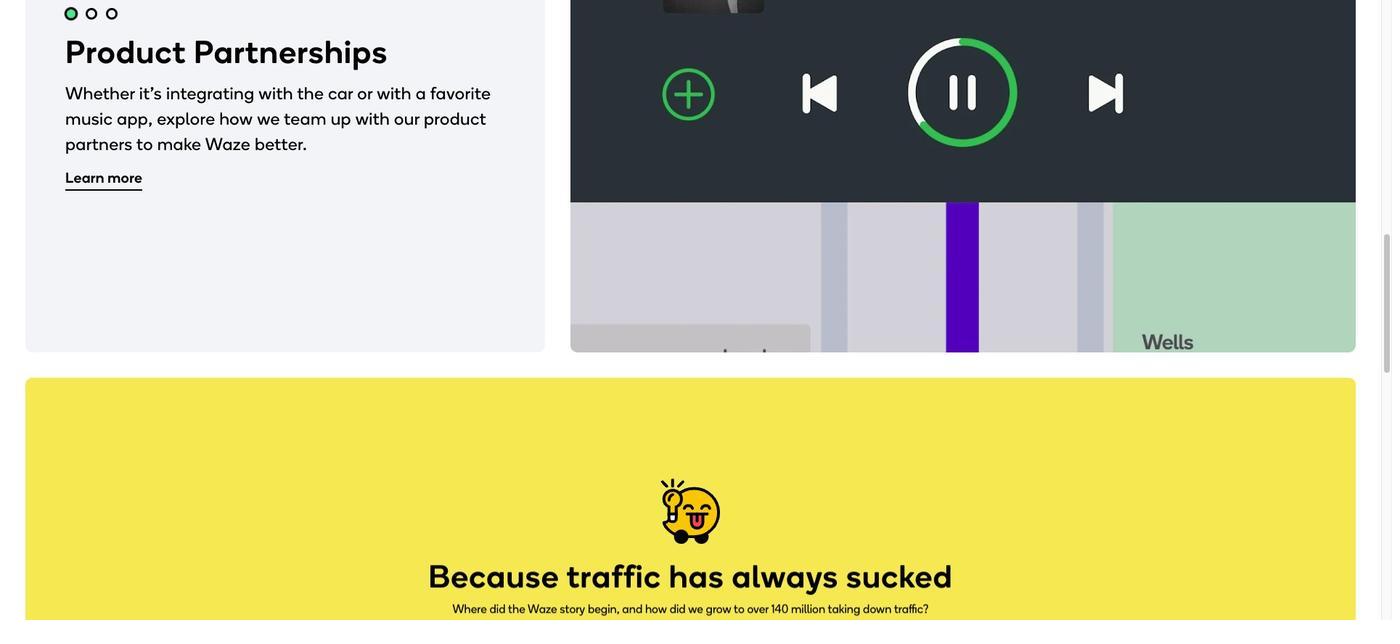 Task type: vqa. For each thing, say whether or not it's contained in the screenshot.
2nd 'did' from left
yes



Task type: locate. For each thing, give the bounding box(es) containing it.
0 horizontal spatial we
[[257, 108, 280, 129]]

whether it's integrating with the car or with a favorite music app, explore how we team up with our product partners to make waze better.
[[65, 83, 491, 155]]

0 horizontal spatial how
[[219, 108, 253, 129]]

140
[[772, 603, 789, 617]]

how
[[219, 108, 253, 129], [646, 603, 667, 617]]

to
[[137, 134, 153, 155], [734, 603, 745, 617]]

waze left story
[[528, 603, 558, 617]]

did down has
[[670, 603, 686, 617]]

better.
[[255, 134, 307, 155]]

did
[[490, 603, 506, 617], [670, 603, 686, 617]]

1 vertical spatial we
[[689, 603, 704, 617]]

1 vertical spatial waze
[[528, 603, 558, 617]]

1 vertical spatial the
[[508, 603, 526, 617]]

1 horizontal spatial to
[[734, 603, 745, 617]]

to left over
[[734, 603, 745, 617]]

to inside because traffic has always sucked where did the waze story begin, and how did we grow to over 140 million taking down traffic?
[[734, 603, 745, 617]]

we inside whether it's integrating with the car or with a favorite music app, explore how we team up with our product partners to make waze better.
[[257, 108, 280, 129]]

make
[[157, 134, 201, 155]]

0 vertical spatial we
[[257, 108, 280, 129]]

more
[[108, 169, 142, 186]]

0 horizontal spatial to
[[137, 134, 153, 155]]

product
[[65, 33, 186, 71]]

1 vertical spatial to
[[734, 603, 745, 617]]

1 horizontal spatial did
[[670, 603, 686, 617]]

0 horizontal spatial the
[[297, 83, 324, 104]]

how down 'integrating'
[[219, 108, 253, 129]]

0 horizontal spatial did
[[490, 603, 506, 617]]

with up team
[[259, 83, 293, 104]]

our
[[394, 108, 420, 129]]

1 horizontal spatial waze
[[528, 603, 558, 617]]

a
[[416, 83, 426, 104]]

did right the where
[[490, 603, 506, 617]]

has
[[669, 558, 725, 596]]

the
[[297, 83, 324, 104], [508, 603, 526, 617]]

waze
[[205, 134, 251, 155], [528, 603, 558, 617]]

over
[[748, 603, 769, 617]]

down
[[864, 603, 892, 617]]

product partnerships
[[65, 33, 388, 71]]

the down because
[[508, 603, 526, 617]]

grow
[[706, 603, 732, 617]]

car
[[328, 83, 353, 104]]

always
[[732, 558, 839, 596]]

0 vertical spatial the
[[297, 83, 324, 104]]

we up better.
[[257, 108, 280, 129]]

0 vertical spatial how
[[219, 108, 253, 129]]

how right and
[[646, 603, 667, 617]]

with
[[259, 83, 293, 104], [377, 83, 412, 104], [356, 108, 390, 129]]

the inside whether it's integrating with the car or with a favorite music app, explore how we team up with our product partners to make waze better.
[[297, 83, 324, 104]]

1 horizontal spatial the
[[508, 603, 526, 617]]

1 vertical spatial how
[[646, 603, 667, 617]]

0 horizontal spatial waze
[[205, 134, 251, 155]]

integrating
[[166, 83, 255, 104]]

to down app,
[[137, 134, 153, 155]]

traffic?
[[895, 603, 929, 617]]

we
[[257, 108, 280, 129], [689, 603, 704, 617]]

favorite
[[431, 83, 491, 104]]

1 horizontal spatial we
[[689, 603, 704, 617]]

0 vertical spatial to
[[137, 134, 153, 155]]

1 horizontal spatial how
[[646, 603, 667, 617]]

0 vertical spatial waze
[[205, 134, 251, 155]]

million
[[792, 603, 826, 617]]

waze right make
[[205, 134, 251, 155]]

the up team
[[297, 83, 324, 104]]

we left grow
[[689, 603, 704, 617]]

2 did from the left
[[670, 603, 686, 617]]

story
[[560, 603, 586, 617]]

how inside because traffic has always sucked where did the waze story begin, and how did we grow to over 140 million taking down traffic?
[[646, 603, 667, 617]]

we inside because traffic has always sucked where did the waze story begin, and how did we grow to over 140 million taking down traffic?
[[689, 603, 704, 617]]

traffic
[[567, 558, 662, 596]]

taking
[[828, 603, 861, 617]]



Task type: describe. For each thing, give the bounding box(es) containing it.
with down or
[[356, 108, 390, 129]]

it's
[[139, 83, 162, 104]]

or
[[358, 83, 373, 104]]

begin,
[[588, 603, 620, 617]]

explore
[[157, 108, 215, 129]]

whether
[[65, 83, 135, 104]]

where
[[453, 603, 487, 617]]

learn more
[[65, 169, 142, 186]]

music
[[65, 108, 113, 129]]

because traffic has always sucked where did the waze story begin, and how did we grow to over 140 million taking down traffic?
[[429, 558, 953, 617]]

1 did from the left
[[490, 603, 506, 617]]

partnerships
[[194, 33, 388, 71]]

and
[[623, 603, 643, 617]]

learn
[[65, 169, 104, 186]]

learn more link
[[65, 168, 142, 189]]

app,
[[117, 108, 153, 129]]

partners
[[65, 134, 133, 155]]

sucked
[[847, 558, 953, 596]]

because
[[429, 558, 560, 596]]

waze inside because traffic has always sucked where did the waze story begin, and how did we grow to over 140 million taking down traffic?
[[528, 603, 558, 617]]

we for has
[[689, 603, 704, 617]]

with left a
[[377, 83, 412, 104]]

image of music controls with a map in the background image
[[571, 0, 1357, 353]]

how inside whether it's integrating with the car or with a favorite music app, explore how we team up with our product partners to make waze better.
[[219, 108, 253, 129]]

the inside because traffic has always sucked where did the waze story begin, and how did we grow to over 140 million taking down traffic?
[[508, 603, 526, 617]]

to inside whether it's integrating with the car or with a favorite music app, explore how we team up with our product partners to make waze better.
[[137, 134, 153, 155]]

we for integrating
[[257, 108, 280, 129]]

waze inside whether it's integrating with the car or with a favorite music app, explore how we team up with our product partners to make waze better.
[[205, 134, 251, 155]]

product
[[424, 108, 487, 129]]

up
[[331, 108, 351, 129]]

team
[[284, 108, 327, 129]]



